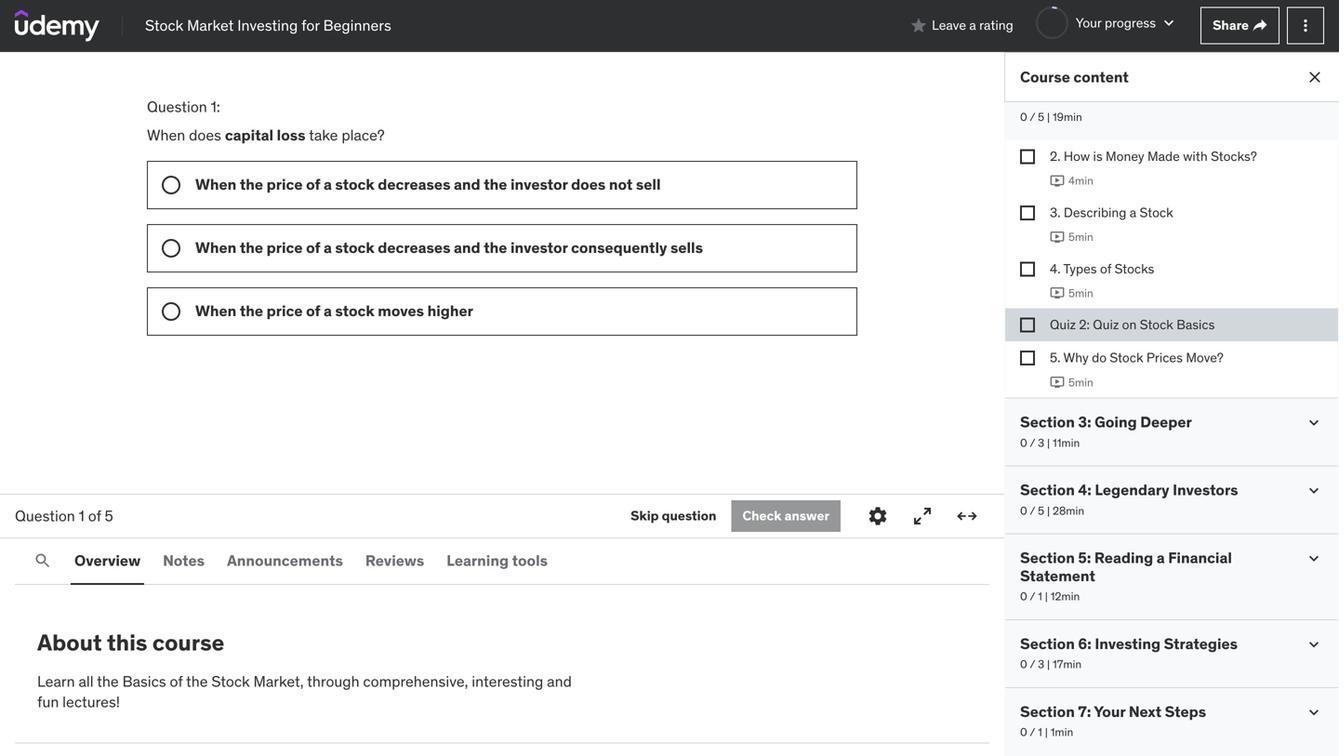 Task type: vqa. For each thing, say whether or not it's contained in the screenshot.
From
no



Task type: locate. For each thing, give the bounding box(es) containing it.
| left 11min on the bottom
[[1047, 436, 1050, 450]]

1 vertical spatial stock
[[335, 238, 375, 257]]

| inside section 6: investing strategies 0 / 3 | 17min
[[1047, 657, 1050, 672]]

1 vertical spatial 3
[[1038, 657, 1045, 672]]

0 horizontal spatial question
[[15, 506, 75, 525]]

stock
[[145, 16, 183, 35], [1095, 87, 1136, 106], [1140, 204, 1173, 221], [1140, 316, 1174, 333], [1110, 349, 1144, 366], [212, 672, 250, 691]]

1 5min from the top
[[1069, 230, 1094, 244]]

small image
[[1160, 14, 1179, 32], [1305, 88, 1324, 106], [1305, 414, 1324, 432], [1305, 481, 1324, 500]]

fullscreen image
[[912, 505, 934, 527]]

0 left 1min
[[1020, 725, 1027, 739]]

xsmall image inside share button
[[1253, 18, 1268, 33]]

0 vertical spatial investing
[[237, 16, 298, 35]]

basics down about this course at the bottom
[[122, 672, 166, 691]]

3 price from the top
[[267, 301, 303, 320]]

0 vertical spatial 3
[[1038, 436, 1045, 450]]

quiz
[[1050, 316, 1076, 333], [1093, 316, 1119, 333]]

3 / from the top
[[1030, 503, 1035, 518]]

6 section from the top
[[1020, 702, 1075, 721]]

section down "course"
[[1020, 87, 1075, 106]]

4 / from the top
[[1030, 589, 1035, 604]]

share
[[1213, 17, 1249, 34]]

section 2: stock basics button
[[1020, 87, 1186, 106]]

basics for section 2: stock basics 0 / 5 | 19min
[[1140, 87, 1186, 106]]

question inside question 1: when does capital loss take place?
[[147, 97, 207, 116]]

4min
[[1069, 174, 1094, 188]]

| for section 3: going deeper
[[1047, 436, 1050, 450]]

/ left 19min
[[1030, 110, 1035, 124]]

small image for deeper
[[1305, 414, 1324, 432]]

5min right play why do stock prices move? image
[[1069, 375, 1094, 390]]

of right types
[[1100, 260, 1112, 277]]

question
[[147, 97, 207, 116], [15, 506, 75, 525]]

quiz left on
[[1093, 316, 1119, 333]]

section up '28min'
[[1020, 481, 1075, 500]]

stock down place?
[[335, 175, 375, 194]]

and inside learn all the basics of the stock market, through comprehensive, interesting and fun lectures!
[[547, 672, 572, 691]]

5 / from the top
[[1030, 657, 1035, 672]]

/ left 11min on the bottom
[[1030, 436, 1035, 450]]

1 section from the top
[[1020, 87, 1075, 106]]

of
[[306, 175, 320, 194], [306, 238, 320, 257], [1100, 260, 1112, 277], [306, 301, 320, 320], [88, 506, 101, 525], [170, 672, 183, 691]]

a left rating
[[970, 17, 976, 34]]

section up 17min
[[1020, 634, 1075, 653]]

a left moves
[[324, 301, 332, 320]]

stock inside learn all the basics of the stock market, through comprehensive, interesting and fun lectures!
[[212, 672, 250, 691]]

/ inside section 3: going deeper 0 / 3 | 11min
[[1030, 436, 1035, 450]]

decreases
[[378, 175, 451, 194], [378, 238, 451, 257]]

1 price from the top
[[267, 175, 303, 194]]

1 left 12min
[[1038, 589, 1042, 604]]

5 0 from the top
[[1020, 657, 1027, 672]]

investing
[[237, 16, 298, 35], [1095, 634, 1161, 653]]

0 vertical spatial 5min
[[1069, 230, 1094, 244]]

course content
[[1020, 67, 1129, 86]]

your inside section 7: your next steps 0 / 1 | 1min
[[1094, 702, 1126, 721]]

stock down 2. how is money made with stocks?
[[1140, 204, 1173, 221]]

1 vertical spatial does
[[571, 175, 606, 194]]

0 vertical spatial price
[[267, 175, 303, 194]]

0 for section 4: legendary investors
[[1020, 503, 1027, 518]]

3 0 from the top
[[1020, 503, 1027, 518]]

1 up overview
[[79, 506, 85, 525]]

check answer button
[[731, 500, 841, 532]]

decreases for consequently
[[378, 238, 451, 257]]

2 / from the top
[[1030, 436, 1035, 450]]

| for section 4: legendary investors
[[1047, 503, 1050, 518]]

lectures!
[[62, 693, 120, 712]]

| inside the section 4: legendary investors 0 / 5 | 28min
[[1047, 503, 1050, 518]]

udemy image
[[15, 10, 100, 41]]

2 vertical spatial stock
[[335, 301, 375, 320]]

0 for section 2: stock basics
[[1020, 110, 1027, 124]]

price
[[267, 175, 303, 194], [267, 238, 303, 257], [267, 301, 303, 320]]

3 left 17min
[[1038, 657, 1045, 672]]

does left the not
[[571, 175, 606, 194]]

1 vertical spatial and
[[454, 238, 481, 257]]

0 down statement
[[1020, 589, 1027, 604]]

your left progress
[[1076, 14, 1102, 31]]

/ inside the section 2: stock basics 0 / 5 | 19min
[[1030, 110, 1035, 124]]

basics inside the section 2: stock basics 0 / 5 | 19min
[[1140, 87, 1186, 106]]

stock
[[335, 175, 375, 194], [335, 238, 375, 257], [335, 301, 375, 320]]

search image
[[33, 552, 52, 570]]

5 left 19min
[[1038, 110, 1045, 124]]

group
[[147, 161, 858, 336]]

/ left '28min'
[[1030, 503, 1035, 518]]

price for when the price of a stock moves higher
[[267, 301, 303, 320]]

section inside the section 4: legendary investors 0 / 5 | 28min
[[1020, 481, 1075, 500]]

| inside the section 2: stock basics 0 / 5 | 19min
[[1047, 110, 1050, 124]]

section up 11min on the bottom
[[1020, 413, 1075, 432]]

/ left 1min
[[1030, 725, 1035, 739]]

investor
[[511, 175, 568, 194], [511, 238, 568, 257]]

5
[[1038, 110, 1045, 124], [1038, 503, 1045, 518], [105, 506, 113, 525]]

| inside section 3: going deeper 0 / 3 | 11min
[[1047, 436, 1050, 450]]

1 vertical spatial investing
[[1095, 634, 1161, 653]]

1
[[79, 506, 85, 525], [1038, 589, 1042, 604], [1038, 725, 1042, 739]]

market,
[[253, 672, 304, 691]]

1 stock from the top
[[335, 175, 375, 194]]

stock left market
[[145, 16, 183, 35]]

1 inside section 5: reading a financial statement 0 / 1 | 12min
[[1038, 589, 1042, 604]]

2 section from the top
[[1020, 413, 1075, 432]]

stock up when the price of a stock moves higher
[[335, 238, 375, 257]]

2 vertical spatial 1
[[1038, 725, 1042, 739]]

play how is money made with stocks? image
[[1050, 173, 1065, 188]]

2: for section
[[1078, 87, 1092, 106]]

your
[[1076, 14, 1102, 31], [1094, 702, 1126, 721]]

| left 1min
[[1045, 725, 1048, 739]]

decreases up moves
[[378, 238, 451, 257]]

| inside section 5: reading a financial statement 0 / 1 | 12min
[[1045, 589, 1048, 604]]

1 vertical spatial 1
[[1038, 589, 1042, 604]]

of up when the price of a stock moves higher
[[306, 238, 320, 257]]

section inside section 5: reading a financial statement 0 / 1 | 12min
[[1020, 548, 1075, 567]]

5min right play types of stocks icon
[[1069, 286, 1094, 300]]

|
[[1047, 110, 1050, 124], [1047, 436, 1050, 450], [1047, 503, 1050, 518], [1045, 589, 1048, 604], [1047, 657, 1050, 672], [1045, 725, 1048, 739]]

1 left 1min
[[1038, 725, 1042, 739]]

question up search 'icon'
[[15, 506, 75, 525]]

basics
[[1140, 87, 1186, 106], [1177, 316, 1215, 333], [122, 672, 166, 691]]

0 horizontal spatial investing
[[237, 16, 298, 35]]

for
[[301, 16, 320, 35]]

does down 1:
[[189, 125, 221, 145]]

section left 5:
[[1020, 548, 1075, 567]]

3 stock from the top
[[335, 301, 375, 320]]

investing for for
[[237, 16, 298, 35]]

section
[[1020, 87, 1075, 106], [1020, 413, 1075, 432], [1020, 481, 1075, 500], [1020, 548, 1075, 567], [1020, 634, 1075, 653], [1020, 702, 1075, 721]]

5 inside the section 2: stock basics 0 / 5 | 19min
[[1038, 110, 1045, 124]]

group containing when the price of a stock decreases and the investor does not sell
[[147, 161, 858, 336]]

of inside sidebar element
[[1100, 260, 1112, 277]]

0 inside the section 4: legendary investors 0 / 5 | 28min
[[1020, 503, 1027, 518]]

0 vertical spatial and
[[454, 175, 481, 194]]

| left 12min
[[1045, 589, 1048, 604]]

a
[[970, 17, 976, 34], [324, 175, 332, 194], [1130, 204, 1137, 221], [324, 238, 332, 257], [324, 301, 332, 320], [1157, 548, 1165, 567]]

basics up the made
[[1140, 87, 1186, 106]]

2 vertical spatial basics
[[122, 672, 166, 691]]

and up when the price of a stock decreases and the investor consequently sells
[[454, 175, 481, 194]]

5min for describing
[[1069, 230, 1094, 244]]

sells
[[671, 238, 703, 257]]

0 vertical spatial question
[[147, 97, 207, 116]]

1 vertical spatial decreases
[[378, 238, 451, 257]]

0 left 19min
[[1020, 110, 1027, 124]]

section inside section 7: your next steps 0 / 1 | 1min
[[1020, 702, 1075, 721]]

2: up the why
[[1079, 316, 1090, 333]]

| left 19min
[[1047, 110, 1050, 124]]

5min right play describing a stock icon on the right of page
[[1069, 230, 1094, 244]]

0 for section 6: investing strategies
[[1020, 657, 1027, 672]]

1 3 from the top
[[1038, 436, 1045, 450]]

section inside section 6: investing strategies 0 / 3 | 17min
[[1020, 634, 1075, 653]]

section inside the section 2: stock basics 0 / 5 | 19min
[[1020, 87, 1075, 106]]

5 section from the top
[[1020, 634, 1075, 653]]

and right the "interesting"
[[547, 672, 572, 691]]

0 left 11min on the bottom
[[1020, 436, 1027, 450]]

when the price of a stock decreases and the investor does not sell
[[195, 175, 661, 194]]

1 horizontal spatial investing
[[1095, 634, 1161, 653]]

investing for strategies
[[1095, 634, 1161, 653]]

5. why do stock prices move?
[[1050, 349, 1224, 366]]

5:
[[1078, 548, 1091, 567]]

/ for section 6: investing strategies
[[1030, 657, 1035, 672]]

and for does
[[454, 175, 481, 194]]

stocks
[[1115, 260, 1155, 277]]

small image
[[910, 16, 928, 35], [1305, 549, 1324, 568], [1305, 635, 1324, 654], [1305, 703, 1324, 722]]

4:
[[1078, 481, 1092, 500]]

xsmall image for 2. how is money made with stocks?
[[1020, 149, 1035, 164]]

| left '28min'
[[1047, 503, 1050, 518]]

3 inside section 3: going deeper 0 / 3 | 11min
[[1038, 436, 1045, 450]]

/ inside the section 4: legendary investors 0 / 5 | 28min
[[1030, 503, 1035, 518]]

learning tools button
[[443, 539, 552, 583]]

question for question 1: when does capital loss take place?
[[147, 97, 207, 116]]

xsmall image for 5. why do stock prices move?
[[1020, 351, 1035, 366]]

1 vertical spatial 5min
[[1069, 286, 1094, 300]]

1 horizontal spatial question
[[147, 97, 207, 116]]

and up higher
[[454, 238, 481, 257]]

take
[[309, 125, 338, 145]]

question left 1:
[[147, 97, 207, 116]]

| for section 6: investing strategies
[[1047, 657, 1050, 672]]

0 vertical spatial basics
[[1140, 87, 1186, 106]]

3 section from the top
[[1020, 481, 1075, 500]]

5 for section 2: stock basics
[[1038, 110, 1045, 124]]

3
[[1038, 436, 1045, 450], [1038, 657, 1045, 672]]

2:
[[1078, 87, 1092, 106], [1079, 316, 1090, 333]]

5 up overview
[[105, 506, 113, 525]]

2 3 from the top
[[1038, 657, 1045, 672]]

2 investor from the top
[[511, 238, 568, 257]]

0 inside section 6: investing strategies 0 / 3 | 17min
[[1020, 657, 1027, 672]]

investor left "consequently"
[[511, 238, 568, 257]]

reading
[[1095, 548, 1154, 567]]

1 vertical spatial investor
[[511, 238, 568, 257]]

1 vertical spatial 2:
[[1079, 316, 1090, 333]]

2 stock from the top
[[335, 238, 375, 257]]

section for section 4: legendary investors
[[1020, 481, 1075, 500]]

stock down content
[[1095, 87, 1136, 106]]

2 vertical spatial 5min
[[1069, 375, 1094, 390]]

1 vertical spatial your
[[1094, 702, 1126, 721]]

section 5: reading a financial statement button
[[1020, 548, 1290, 585]]

2 5min from the top
[[1069, 286, 1094, 300]]

a right describing
[[1130, 204, 1137, 221]]

small image for section 6: investing strategies
[[1305, 635, 1324, 654]]

decreases down place?
[[378, 175, 451, 194]]

3 inside section 6: investing strategies 0 / 3 | 17min
[[1038, 657, 1045, 672]]

stock inside stock market investing for beginners link
[[145, 16, 183, 35]]

question 1 of 5
[[15, 506, 113, 525]]

2 decreases from the top
[[378, 238, 451, 257]]

stock left the market,
[[212, 672, 250, 691]]

2: inside the section 2: stock basics 0 / 5 | 19min
[[1078, 87, 1092, 106]]

interesting
[[472, 672, 543, 691]]

leave a rating button
[[910, 3, 1014, 48]]

1 decreases from the top
[[378, 175, 451, 194]]

3 left 11min on the bottom
[[1038, 436, 1045, 450]]

xsmall image
[[1253, 18, 1268, 33], [1020, 149, 1035, 164], [1020, 205, 1035, 220], [1020, 262, 1035, 276], [1020, 318, 1035, 333], [1020, 351, 1035, 366]]

3.
[[1050, 204, 1061, 221]]

1 inside section 7: your next steps 0 / 1 | 1min
[[1038, 725, 1042, 739]]

2 quiz from the left
[[1093, 316, 1119, 333]]

comprehensive,
[[363, 672, 468, 691]]

2 vertical spatial price
[[267, 301, 303, 320]]

2 price from the top
[[267, 238, 303, 257]]

investing inside section 6: investing strategies 0 / 3 | 17min
[[1095, 634, 1161, 653]]

basics inside learn all the basics of the stock market, through comprehensive, interesting and fun lectures!
[[122, 672, 166, 691]]

does
[[189, 125, 221, 145], [571, 175, 606, 194]]

learn
[[37, 672, 75, 691]]

when the price of a stock decreases and the investor consequently sells
[[195, 238, 703, 257]]

5 for section 4: legendary investors
[[1038, 503, 1045, 518]]

4 section from the top
[[1020, 548, 1075, 567]]

of down course
[[170, 672, 183, 691]]

play types of stocks image
[[1050, 286, 1065, 301]]

skip question button
[[631, 500, 717, 532]]

1 vertical spatial price
[[267, 238, 303, 257]]

| for section 2: stock basics
[[1047, 110, 1050, 124]]

xsmall image for 3. describing a stock
[[1020, 205, 1035, 220]]

0 vertical spatial investor
[[511, 175, 568, 194]]

0 left 17min
[[1020, 657, 1027, 672]]

28min
[[1053, 503, 1085, 518]]

5min
[[1069, 230, 1094, 244], [1069, 286, 1094, 300], [1069, 375, 1094, 390]]

a up when the price of a stock moves higher
[[324, 238, 332, 257]]

7:
[[1078, 702, 1091, 721]]

tools
[[512, 551, 548, 570]]

0 vertical spatial does
[[189, 125, 221, 145]]

1 horizontal spatial quiz
[[1093, 316, 1119, 333]]

0 inside section 3: going deeper 0 / 3 | 11min
[[1020, 436, 1027, 450]]

content
[[1074, 67, 1129, 86]]

investor for consequently
[[511, 238, 568, 257]]

/ inside section 6: investing strategies 0 / 3 | 17min
[[1030, 657, 1035, 672]]

1 / from the top
[[1030, 110, 1035, 124]]

investor left the not
[[511, 175, 568, 194]]

1 vertical spatial question
[[15, 506, 75, 525]]

/ inside section 5: reading a financial statement 0 / 1 | 12min
[[1030, 589, 1035, 604]]

your right 7: on the right of the page
[[1094, 702, 1126, 721]]

reviews
[[365, 551, 424, 570]]

section 3: going deeper button
[[1020, 413, 1192, 432]]

basics up move?
[[1177, 316, 1215, 333]]

investing right the 6:
[[1095, 634, 1161, 653]]

and
[[454, 175, 481, 194], [454, 238, 481, 257], [547, 672, 572, 691]]

5 left '28min'
[[1038, 503, 1045, 518]]

0 vertical spatial stock
[[335, 175, 375, 194]]

0 vertical spatial decreases
[[378, 175, 451, 194]]

with
[[1183, 148, 1208, 165]]

0 vertical spatial 2:
[[1078, 87, 1092, 106]]

close course content sidebar image
[[1306, 68, 1324, 87]]

section up 1min
[[1020, 702, 1075, 721]]

next
[[1129, 702, 1162, 721]]

| left 17min
[[1047, 657, 1050, 672]]

6 / from the top
[[1030, 725, 1035, 739]]

0 left '28min'
[[1020, 503, 1027, 518]]

/ left 17min
[[1030, 657, 1035, 672]]

3 5min from the top
[[1069, 375, 1094, 390]]

section inside section 3: going deeper 0 / 3 | 11min
[[1020, 413, 1075, 432]]

when the price of a stock moves higher
[[195, 301, 476, 320]]

2: down course content
[[1078, 87, 1092, 106]]

section for section 7: your next steps
[[1020, 702, 1075, 721]]

3 for section 3: going deeper
[[1038, 436, 1045, 450]]

play why do stock prices move? image
[[1050, 375, 1065, 390]]

5 inside the section 4: legendary investors 0 / 5 | 28min
[[1038, 503, 1045, 518]]

/ down statement
[[1030, 589, 1035, 604]]

investing left for on the top left of the page
[[237, 16, 298, 35]]

and for consequently
[[454, 238, 481, 257]]

stock left moves
[[335, 301, 375, 320]]

0 inside the section 2: stock basics 0 / 5 | 19min
[[1020, 110, 1027, 124]]

6 0 from the top
[[1020, 725, 1027, 739]]

4 0 from the top
[[1020, 589, 1027, 604]]

2 vertical spatial and
[[547, 672, 572, 691]]

2 0 from the top
[[1020, 436, 1027, 450]]

1 investor from the top
[[511, 175, 568, 194]]

a right reading
[[1157, 548, 1165, 567]]

0 vertical spatial your
[[1076, 14, 1102, 31]]

0 horizontal spatial quiz
[[1050, 316, 1076, 333]]

quiz down play types of stocks icon
[[1050, 316, 1076, 333]]

0 horizontal spatial does
[[189, 125, 221, 145]]

3. describing a stock
[[1050, 204, 1173, 221]]

1 0 from the top
[[1020, 110, 1027, 124]]

11min
[[1053, 436, 1080, 450]]

answer
[[785, 507, 830, 524]]

1 vertical spatial basics
[[1177, 316, 1215, 333]]

not
[[609, 175, 633, 194]]

made
[[1148, 148, 1180, 165]]

3 for section 6: investing strategies
[[1038, 657, 1045, 672]]

stock for when the price of a stock moves higher
[[335, 301, 375, 320]]



Task type: describe. For each thing, give the bounding box(es) containing it.
1min
[[1051, 725, 1074, 739]]

beginners
[[323, 16, 391, 35]]

small image for investors
[[1305, 481, 1324, 500]]

course
[[152, 629, 225, 657]]

/ for section 2: stock basics
[[1030, 110, 1035, 124]]

section 4: legendary investors 0 / 5 | 28min
[[1020, 481, 1239, 518]]

3:
[[1078, 413, 1092, 432]]

a inside section 5: reading a financial statement 0 / 1 | 12min
[[1157, 548, 1165, 567]]

section for section 6: investing strategies
[[1020, 634, 1075, 653]]

a down take
[[324, 175, 332, 194]]

loss
[[277, 125, 306, 145]]

investors
[[1173, 481, 1239, 500]]

strategies
[[1164, 634, 1238, 653]]

course
[[1020, 67, 1070, 86]]

/ for section 3: going deeper
[[1030, 436, 1035, 450]]

small image inside your progress dropdown button
[[1160, 14, 1179, 32]]

section 4: legendary investors button
[[1020, 481, 1239, 500]]

2.
[[1050, 148, 1061, 165]]

/ for section 4: legendary investors
[[1030, 503, 1035, 518]]

stock inside the section 2: stock basics 0 / 5 | 19min
[[1095, 87, 1136, 106]]

investor for does
[[511, 175, 568, 194]]

of inside learn all the basics of the stock market, through comprehensive, interesting and fun lectures!
[[170, 672, 183, 691]]

about this course
[[37, 629, 225, 657]]

basics for learn all the basics of the stock market, through comprehensive, interesting and fun lectures!
[[122, 672, 166, 691]]

about
[[37, 629, 102, 657]]

your progress button
[[1036, 7, 1179, 39]]

higher
[[427, 301, 473, 320]]

| inside section 7: your next steps 0 / 1 | 1min
[[1045, 725, 1048, 739]]

6:
[[1078, 634, 1092, 653]]

section for section 5: reading a financial statement
[[1020, 548, 1075, 567]]

capital
[[225, 125, 274, 145]]

stock market investing for beginners link
[[145, 15, 391, 36]]

section 2: stock basics 0 / 5 | 19min
[[1020, 87, 1186, 124]]

do
[[1092, 349, 1107, 366]]

xsmall image for 4. types of stocks
[[1020, 262, 1035, 276]]

announcements
[[227, 551, 343, 570]]

section for section 3: going deeper
[[1020, 413, 1075, 432]]

skip question
[[631, 507, 717, 524]]

rating
[[980, 17, 1014, 34]]

actions image
[[1297, 16, 1315, 35]]

move?
[[1186, 349, 1224, 366]]

0 inside section 7: your next steps 0 / 1 | 1min
[[1020, 725, 1027, 739]]

sidebar element
[[1005, 0, 1339, 756]]

this
[[107, 629, 147, 657]]

small image inside leave a rating button
[[910, 16, 928, 35]]

prices
[[1147, 349, 1183, 366]]

why
[[1064, 349, 1089, 366]]

1 horizontal spatial does
[[571, 175, 606, 194]]

is
[[1093, 148, 1103, 165]]

when inside question 1: when does capital loss take place?
[[147, 125, 185, 145]]

your progress
[[1076, 14, 1156, 31]]

place?
[[342, 125, 385, 145]]

deeper
[[1141, 413, 1192, 432]]

going
[[1095, 413, 1137, 432]]

small image for section 7: your next steps
[[1305, 703, 1324, 722]]

fun
[[37, 693, 59, 712]]

leave a rating
[[932, 17, 1014, 34]]

through
[[307, 672, 360, 691]]

settings image
[[867, 505, 889, 527]]

question
[[662, 507, 717, 524]]

price for when the price of a stock decreases and the investor consequently sells
[[267, 238, 303, 257]]

financial
[[1168, 548, 1232, 567]]

2: for quiz
[[1079, 316, 1090, 333]]

4. types of stocks
[[1050, 260, 1155, 277]]

section 6: investing strategies button
[[1020, 634, 1238, 653]]

learning tools
[[447, 551, 548, 570]]

0 vertical spatial 1
[[79, 506, 85, 525]]

statement
[[1020, 566, 1096, 585]]

all
[[79, 672, 94, 691]]

learning
[[447, 551, 509, 570]]

check answer
[[743, 507, 830, 524]]

reviews button
[[362, 539, 428, 583]]

when for when the price of a stock decreases and the investor does not sell
[[195, 175, 236, 194]]

stock right on
[[1140, 316, 1174, 333]]

small image for section 5: reading a financial statement
[[1305, 549, 1324, 568]]

does inside question 1: when does capital loss take place?
[[189, 125, 221, 145]]

17min
[[1053, 657, 1082, 672]]

on
[[1122, 316, 1137, 333]]

of down take
[[306, 175, 320, 194]]

types
[[1064, 260, 1097, 277]]

moves
[[378, 301, 424, 320]]

when for when the price of a stock decreases and the investor consequently sells
[[195, 238, 236, 257]]

section 5: reading a financial statement 0 / 1 | 12min
[[1020, 548, 1232, 604]]

notes button
[[159, 539, 208, 583]]

how
[[1064, 148, 1090, 165]]

stock for when the price of a stock decreases and the investor does not sell
[[335, 175, 375, 194]]

notes
[[163, 551, 205, 570]]

0 for section 3: going deeper
[[1020, 436, 1027, 450]]

play describing a stock image
[[1050, 230, 1065, 244]]

expanded view image
[[956, 505, 978, 527]]

0 inside section 5: reading a financial statement 0 / 1 | 12min
[[1020, 589, 1027, 604]]

question 1: when does capital loss take place?
[[147, 97, 388, 145]]

a inside button
[[970, 17, 976, 34]]

/ inside section 7: your next steps 0 / 1 | 1min
[[1030, 725, 1035, 739]]

stocks?
[[1211, 148, 1257, 165]]

price for when the price of a stock decreases and the investor does not sell
[[267, 175, 303, 194]]

5min for types
[[1069, 286, 1094, 300]]

when for when the price of a stock moves higher
[[195, 301, 236, 320]]

legendary
[[1095, 481, 1170, 500]]

skip
[[631, 507, 659, 524]]

leave
[[932, 17, 966, 34]]

1:
[[211, 97, 220, 116]]

describing
[[1064, 204, 1127, 221]]

progress
[[1105, 14, 1156, 31]]

overview button
[[71, 539, 144, 583]]

stock right do
[[1110, 349, 1144, 366]]

small image for basics
[[1305, 88, 1324, 106]]

stock for when the price of a stock decreases and the investor consequently sells
[[335, 238, 375, 257]]

your inside dropdown button
[[1076, 14, 1102, 31]]

5min for why
[[1069, 375, 1094, 390]]

5.
[[1050, 349, 1061, 366]]

share button
[[1201, 7, 1280, 44]]

1 quiz from the left
[[1050, 316, 1076, 333]]

of up overview
[[88, 506, 101, 525]]

decreases for does
[[378, 175, 451, 194]]

19min
[[1053, 110, 1082, 124]]

quiz 2: quiz on stock basics
[[1050, 316, 1215, 333]]

2. how is money made with stocks?
[[1050, 148, 1257, 165]]

overview
[[74, 551, 141, 570]]

consequently
[[571, 238, 667, 257]]

money
[[1106, 148, 1145, 165]]

announcements button
[[223, 539, 347, 583]]

section 7: your next steps button
[[1020, 702, 1206, 721]]

stock market investing for beginners
[[145, 16, 391, 35]]

of left moves
[[306, 301, 320, 320]]

question for question 1 of 5
[[15, 506, 75, 525]]

section for section 2: stock basics
[[1020, 87, 1075, 106]]



